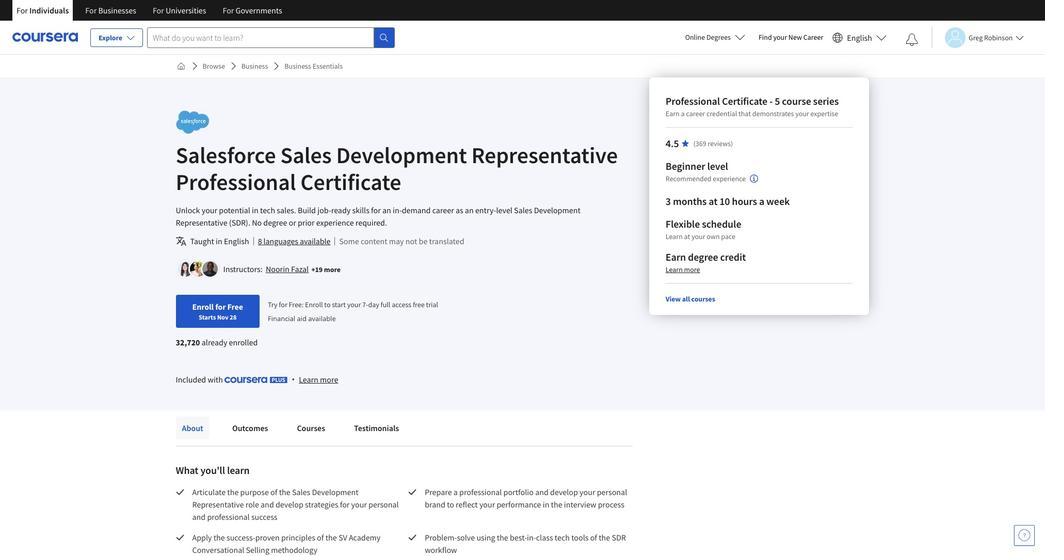 Task type: vqa. For each thing, say whether or not it's contained in the screenshot.
'and'
yes



Task type: locate. For each thing, give the bounding box(es) containing it.
0 horizontal spatial certificate
[[301, 168, 402, 196]]

2 for from the left
[[85, 5, 97, 15]]

+19 more button
[[312, 264, 341, 275]]

outcomes link
[[226, 417, 274, 439]]

certificate up skills
[[301, 168, 402, 196]]

in- down performance
[[527, 532, 536, 543]]

1 horizontal spatial in
[[252, 205, 259, 215]]

0 horizontal spatial degree
[[264, 217, 287, 228]]

business essentials
[[285, 61, 343, 71]]

courses
[[692, 294, 716, 304]]

and up success on the bottom left of the page
[[261, 499, 274, 510]]

0 vertical spatial tech
[[260, 205, 275, 215]]

starts
[[199, 313, 216, 321]]

1 vertical spatial personal
[[369, 499, 399, 510]]

a left week
[[760, 195, 765, 208]]

0 vertical spatial sales
[[281, 141, 332, 169]]

level
[[708, 160, 729, 172], [496, 205, 513, 215]]

for left governments
[[223, 5, 234, 15]]

learn down the flexible
[[666, 232, 683, 241]]

1 vertical spatial at
[[685, 232, 691, 241]]

0 horizontal spatial to
[[324, 300, 331, 309]]

recommended experience
[[666, 174, 746, 184]]

personal up "academy"
[[369, 499, 399, 510]]

in- up may
[[393, 205, 402, 215]]

0 vertical spatial english
[[848, 32, 873, 43]]

level right as
[[496, 205, 513, 215]]

in inside "prepare a professional portfolio and develop your personal brand to reflect your performance in the interview process"
[[543, 499, 550, 510]]

course
[[783, 95, 812, 107]]

for up nov
[[215, 302, 226, 312]]

degree inside earn degree credit learn more
[[688, 250, 719, 263]]

your right find
[[774, 33, 788, 42]]

1 horizontal spatial career
[[687, 109, 706, 118]]

of inside apply the success-proven principles of the sv academy conversational selling methodology
[[317, 532, 324, 543]]

personal
[[597, 487, 628, 497], [369, 499, 399, 510]]

personal up the process
[[597, 487, 628, 497]]

a up reflect
[[454, 487, 458, 497]]

1 vertical spatial professional
[[207, 512, 250, 522]]

development inside articulate the purpose of the sales development representative role and develop strategies for your personal and professional success
[[312, 487, 359, 497]]

access
[[392, 300, 412, 309]]

0 vertical spatial learn more link
[[666, 265, 701, 274]]

to left start
[[324, 300, 331, 309]]

develop up interview
[[551, 487, 578, 497]]

development inside unlock your potential in tech sales. build job-ready skills for an in-demand career as an entry-level sales development representative (sdr). no degree or prior experience required.
[[534, 205, 581, 215]]

3 months at 10 hours a week
[[666, 195, 790, 208]]

1 horizontal spatial personal
[[597, 487, 628, 497]]

in right performance
[[543, 499, 550, 510]]

professional certificate - 5 course series earn a career credential that demonstrates your expertise
[[666, 95, 839, 118]]

naomi furukawa image
[[190, 261, 205, 277]]

experience down ready
[[316, 217, 354, 228]]

0 vertical spatial representative
[[472, 141, 618, 169]]

1 an from the left
[[383, 205, 391, 215]]

more right +19
[[324, 265, 341, 274]]

for up required.
[[371, 205, 381, 215]]

tech inside problem-solve using the best-in-class tech tools of the sdr workflow
[[555, 532, 570, 543]]

3 for from the left
[[153, 5, 164, 15]]

more inside instructors: noorin fazal +19 more
[[324, 265, 341, 274]]

business inside 'link'
[[242, 61, 268, 71]]

unlock
[[176, 205, 200, 215]]

+19
[[312, 265, 323, 274]]

1 business from the left
[[242, 61, 268, 71]]

help center image
[[1019, 529, 1031, 542]]

1 vertical spatial certificate
[[301, 168, 402, 196]]

1 horizontal spatial an
[[465, 205, 474, 215]]

0 horizontal spatial tech
[[260, 205, 275, 215]]

level up recommended experience
[[708, 160, 729, 172]]

1 horizontal spatial of
[[317, 532, 324, 543]]

0 horizontal spatial in
[[216, 236, 222, 246]]

1 vertical spatial career
[[433, 205, 454, 215]]

1 horizontal spatial degree
[[688, 250, 719, 263]]

1 horizontal spatial and
[[261, 499, 274, 510]]

earn inside professional certificate - 5 course series earn a career credential that demonstrates your expertise
[[666, 109, 680, 118]]

representative
[[472, 141, 618, 169], [176, 217, 228, 228], [192, 499, 244, 510]]

1 vertical spatial learn more link
[[299, 373, 338, 386]]

more
[[324, 265, 341, 274], [685, 265, 701, 274], [320, 374, 338, 385]]

testimonials
[[354, 423, 399, 433]]

full
[[381, 300, 391, 309]]

0 vertical spatial develop
[[551, 487, 578, 497]]

2 vertical spatial development
[[312, 487, 359, 497]]

learn up "view"
[[666, 265, 683, 274]]

0 vertical spatial learn
[[666, 232, 683, 241]]

of inside articulate the purpose of the sales development representative role and develop strategies for your personal and professional success
[[271, 487, 278, 497]]

for inside try for free: enroll to start your 7-day full access free trial financial aid available
[[279, 300, 288, 309]]

for left individuals
[[17, 5, 28, 15]]

0 vertical spatial in-
[[393, 205, 402, 215]]

1 vertical spatial tech
[[555, 532, 570, 543]]

certificate inside salesforce sales development representative professional certificate
[[301, 168, 402, 196]]

business down what do you want to learn? text box
[[242, 61, 268, 71]]

0 vertical spatial earn
[[666, 109, 680, 118]]

business
[[242, 61, 268, 71], [285, 61, 311, 71]]

the up conversational
[[214, 532, 225, 543]]

browse link
[[199, 57, 229, 75]]

in-
[[393, 205, 402, 215], [527, 532, 536, 543]]

more right the •
[[320, 374, 338, 385]]

4 for from the left
[[223, 5, 234, 15]]

0 horizontal spatial professional
[[176, 168, 296, 196]]

for
[[371, 205, 381, 215], [279, 300, 288, 309], [215, 302, 226, 312], [340, 499, 350, 510]]

or
[[289, 217, 296, 228]]

learn more link right the •
[[299, 373, 338, 386]]

for businesses
[[85, 5, 136, 15]]

professional inside professional certificate - 5 course series earn a career credential that demonstrates your expertise
[[666, 95, 720, 107]]

0 horizontal spatial develop
[[276, 499, 304, 510]]

1 horizontal spatial to
[[447, 499, 454, 510]]

0 vertical spatial professional
[[666, 95, 720, 107]]

a left credential
[[681, 109, 685, 118]]

0 horizontal spatial of
[[271, 487, 278, 497]]

of right principles
[[317, 532, 324, 543]]

learn inside earn degree credit learn more
[[666, 265, 683, 274]]

solve
[[457, 532, 475, 543]]

2 earn from the top
[[666, 250, 686, 263]]

career left as
[[433, 205, 454, 215]]

available right aid
[[308, 314, 336, 323]]

0 vertical spatial to
[[324, 300, 331, 309]]

with
[[208, 374, 223, 385]]

learn more link up all
[[666, 265, 701, 274]]

professional inside "prepare a professional portfolio and develop your personal brand to reflect your performance in the interview process"
[[460, 487, 502, 497]]

for right try
[[279, 300, 288, 309]]

and
[[536, 487, 549, 497], [261, 499, 274, 510], [192, 512, 206, 522]]

financial aid available button
[[268, 314, 336, 323]]

for inside enroll for free starts nov 28
[[215, 302, 226, 312]]

degree down own
[[688, 250, 719, 263]]

certificate up that
[[722, 95, 768, 107]]

2 horizontal spatial in
[[543, 499, 550, 510]]

career left credential
[[687, 109, 706, 118]]

0 vertical spatial certificate
[[722, 95, 768, 107]]

home image
[[177, 62, 185, 70]]

available down prior
[[300, 236, 331, 246]]

professional inside salesforce sales development representative professional certificate
[[176, 168, 296, 196]]

1 horizontal spatial experience
[[713, 174, 746, 184]]

0 horizontal spatial professional
[[207, 512, 250, 522]]

testimonials link
[[348, 417, 406, 439]]

0 horizontal spatial career
[[433, 205, 454, 215]]

your up "academy"
[[351, 499, 367, 510]]

professional up credential
[[666, 95, 720, 107]]

learn inside • learn more
[[299, 374, 319, 385]]

2 vertical spatial sales
[[292, 487, 310, 497]]

new
[[789, 33, 803, 42]]

more up view all courses link
[[685, 265, 701, 274]]

your inside try for free: enroll to start your 7-day full access free trial financial aid available
[[347, 300, 361, 309]]

2 vertical spatial and
[[192, 512, 206, 522]]

2 vertical spatial a
[[454, 487, 458, 497]]

career
[[687, 109, 706, 118], [433, 205, 454, 215]]

series
[[814, 95, 839, 107]]

an up required.
[[383, 205, 391, 215]]

8
[[258, 236, 262, 246]]

1 vertical spatial professional
[[176, 168, 296, 196]]

governments
[[236, 5, 282, 15]]

your right unlock
[[202, 205, 217, 215]]

apply the success-proven principles of the sv academy conversational selling methodology
[[192, 532, 382, 555]]

1 vertical spatial experience
[[316, 217, 354, 228]]

aid
[[297, 314, 307, 323]]

2 horizontal spatial and
[[536, 487, 549, 497]]

1 vertical spatial develop
[[276, 499, 304, 510]]

sales inside articulate the purpose of the sales development representative role and develop strategies for your personal and professional success
[[292, 487, 310, 497]]

in up no
[[252, 205, 259, 215]]

None search field
[[147, 27, 395, 48]]

0 vertical spatial at
[[709, 195, 718, 208]]

degree down sales.
[[264, 217, 287, 228]]

more inside earn degree credit learn more
[[685, 265, 701, 274]]

learn more link for degree
[[666, 265, 701, 274]]

0 horizontal spatial an
[[383, 205, 391, 215]]

earn
[[666, 109, 680, 118], [666, 250, 686, 263]]

taught in english
[[190, 236, 249, 246]]

reflect
[[456, 499, 478, 510]]

0 vertical spatial degree
[[264, 217, 287, 228]]

of right 'tools' at the bottom right of page
[[591, 532, 598, 543]]

1 vertical spatial learn
[[666, 265, 683, 274]]

0 horizontal spatial experience
[[316, 217, 354, 228]]

5
[[775, 95, 781, 107]]

instructors: noorin fazal +19 more
[[223, 264, 341, 274]]

of inside problem-solve using the best-in-class tech tools of the sdr workflow
[[591, 532, 598, 543]]

find your new career
[[759, 33, 824, 42]]

1 horizontal spatial professional
[[666, 95, 720, 107]]

0 vertical spatial in
[[252, 205, 259, 215]]

0 horizontal spatial business
[[242, 61, 268, 71]]

earn up the 4.5
[[666, 109, 680, 118]]

career inside unlock your potential in tech sales. build job-ready skills for an in-demand career as an entry-level sales development representative (sdr). no degree or prior experience required.
[[433, 205, 454, 215]]

ready
[[331, 205, 351, 215]]

more for credit
[[685, 265, 701, 274]]

free
[[227, 302, 243, 312]]

1 vertical spatial sales
[[514, 205, 533, 215]]

enroll up starts
[[192, 302, 214, 312]]

0 vertical spatial professional
[[460, 487, 502, 497]]

robinson
[[985, 33, 1013, 42]]

unlock your potential in tech sales. build job-ready skills for an in-demand career as an entry-level sales development representative (sdr). no degree or prior experience required.
[[176, 205, 581, 228]]

your inside unlock your potential in tech sales. build job-ready skills for an in-demand career as an entry-level sales development representative (sdr). no degree or prior experience required.
[[202, 205, 217, 215]]

of right purpose
[[271, 487, 278, 497]]

the
[[227, 487, 239, 497], [279, 487, 291, 497], [551, 499, 563, 510], [214, 532, 225, 543], [326, 532, 337, 543], [497, 532, 509, 543], [599, 532, 611, 543]]

1 horizontal spatial english
[[848, 32, 873, 43]]

at down the flexible
[[685, 232, 691, 241]]

1 earn from the top
[[666, 109, 680, 118]]

1 vertical spatial and
[[261, 499, 274, 510]]

1 for from the left
[[17, 5, 28, 15]]

an right as
[[465, 205, 474, 215]]

and right portfolio
[[536, 487, 549, 497]]

earn down the flexible
[[666, 250, 686, 263]]

0 vertical spatial personal
[[597, 487, 628, 497]]

enroll right free:
[[305, 300, 323, 309]]

sales inside salesforce sales development representative professional certificate
[[281, 141, 332, 169]]

your down course
[[796, 109, 810, 118]]

in right taught
[[216, 236, 222, 246]]

business for business
[[242, 61, 268, 71]]

0 horizontal spatial personal
[[369, 499, 399, 510]]

0 vertical spatial available
[[300, 236, 331, 246]]

for right the 'strategies' on the bottom left of the page
[[340, 499, 350, 510]]

for left businesses
[[85, 5, 97, 15]]

start
[[332, 300, 346, 309]]

1 horizontal spatial learn more link
[[666, 265, 701, 274]]

instructors:
[[223, 264, 263, 274]]

2 business from the left
[[285, 61, 311, 71]]

for for individuals
[[17, 5, 28, 15]]

0 vertical spatial a
[[681, 109, 685, 118]]

banner navigation
[[8, 0, 291, 21]]

tech
[[260, 205, 275, 215], [555, 532, 570, 543]]

degrees
[[707, 33, 731, 42]]

tech up no
[[260, 205, 275, 215]]

1 horizontal spatial certificate
[[722, 95, 768, 107]]

fazal
[[291, 264, 309, 274]]

1 vertical spatial in
[[216, 236, 222, 246]]

0 vertical spatial development
[[336, 141, 467, 169]]

strategies
[[305, 499, 338, 510]]

to inside try for free: enroll to start your 7-day full access free trial financial aid available
[[324, 300, 331, 309]]

develop up success on the bottom left of the page
[[276, 499, 304, 510]]

2 vertical spatial in
[[543, 499, 550, 510]]

1 horizontal spatial professional
[[460, 487, 502, 497]]

experience up the 3 months at 10 hours a week
[[713, 174, 746, 184]]

english down (sdr).
[[224, 236, 249, 246]]

1 horizontal spatial a
[[681, 109, 685, 118]]

sales inside unlock your potential in tech sales. build job-ready skills for an in-demand career as an entry-level sales development representative (sdr). no degree or prior experience required.
[[514, 205, 533, 215]]

1 vertical spatial to
[[447, 499, 454, 510]]

and up the apply
[[192, 512, 206, 522]]

1 horizontal spatial develop
[[551, 487, 578, 497]]

trial
[[426, 300, 438, 309]]

sv
[[339, 532, 347, 543]]

proven
[[256, 532, 280, 543]]

problem-solve using the best-in-class tech tools of the sdr workflow
[[425, 532, 628, 555]]

available inside button
[[300, 236, 331, 246]]

1 vertical spatial a
[[760, 195, 765, 208]]

1 vertical spatial representative
[[176, 217, 228, 228]]

online degrees button
[[677, 26, 754, 49]]

1 vertical spatial development
[[534, 205, 581, 215]]

enroll inside enroll for free starts nov 28
[[192, 302, 214, 312]]

0 horizontal spatial in-
[[393, 205, 402, 215]]

and inside "prepare a professional portfolio and develop your personal brand to reflect your performance in the interview process"
[[536, 487, 549, 497]]

1 horizontal spatial tech
[[555, 532, 570, 543]]

that
[[739, 109, 751, 118]]

1 vertical spatial available
[[308, 314, 336, 323]]

2 horizontal spatial of
[[591, 532, 598, 543]]

success-
[[227, 532, 256, 543]]

at left 10
[[709, 195, 718, 208]]

0 horizontal spatial level
[[496, 205, 513, 215]]

to right brand
[[447, 499, 454, 510]]

professional up success-
[[207, 512, 250, 522]]

0 vertical spatial and
[[536, 487, 549, 497]]

-
[[770, 95, 773, 107]]

coursera image
[[12, 29, 78, 46]]

1 vertical spatial in-
[[527, 532, 536, 543]]

1 vertical spatial earn
[[666, 250, 686, 263]]

0 vertical spatial level
[[708, 160, 729, 172]]

2 vertical spatial learn
[[299, 374, 319, 385]]

essentials
[[313, 61, 343, 71]]

credential
[[707, 109, 738, 118]]

english right career
[[848, 32, 873, 43]]

at inside flexible schedule learn at your own pace
[[685, 232, 691, 241]]

0 horizontal spatial learn more link
[[299, 373, 338, 386]]

0 horizontal spatial english
[[224, 236, 249, 246]]

degree inside unlock your potential in tech sales. build job-ready skills for an in-demand career as an entry-level sales development representative (sdr). no degree or prior experience required.
[[264, 217, 287, 228]]

experience
[[713, 174, 746, 184], [316, 217, 354, 228]]

a
[[681, 109, 685, 118], [760, 195, 765, 208], [454, 487, 458, 497]]

required.
[[356, 217, 387, 228]]

for left universities
[[153, 5, 164, 15]]

0 horizontal spatial enroll
[[192, 302, 214, 312]]

portfolio
[[504, 487, 534, 497]]

professional up potential
[[176, 168, 296, 196]]

learn right the •
[[299, 374, 319, 385]]

your left 7-
[[347, 300, 361, 309]]

tech right "class"
[[555, 532, 570, 543]]

own
[[707, 232, 720, 241]]

1 vertical spatial degree
[[688, 250, 719, 263]]

0 horizontal spatial a
[[454, 487, 458, 497]]

business left essentials at the top left of the page
[[285, 61, 311, 71]]

business for business essentials
[[285, 61, 311, 71]]

the left interview
[[551, 499, 563, 510]]

1 vertical spatial level
[[496, 205, 513, 215]]

1 horizontal spatial business
[[285, 61, 311, 71]]

professional up reflect
[[460, 487, 502, 497]]

included
[[176, 374, 206, 385]]

certificate inside professional certificate - 5 course series earn a career credential that demonstrates your expertise
[[722, 95, 768, 107]]

translated
[[429, 236, 465, 246]]

0 horizontal spatial at
[[685, 232, 691, 241]]

0 vertical spatial career
[[687, 109, 706, 118]]

3
[[666, 195, 671, 208]]

more inside • learn more
[[320, 374, 338, 385]]

your left own
[[692, 232, 706, 241]]

1 horizontal spatial enroll
[[305, 300, 323, 309]]

8 languages available button
[[258, 235, 331, 247]]



Task type: describe. For each thing, give the bounding box(es) containing it.
level inside unlock your potential in tech sales. build job-ready skills for an in-demand career as an entry-level sales development representative (sdr). no degree or prior experience required.
[[496, 205, 513, 215]]

prior
[[298, 217, 315, 228]]

businesses
[[98, 5, 136, 15]]

for for businesses
[[85, 5, 97, 15]]

reviews)
[[708, 139, 734, 148]]

all
[[683, 294, 690, 304]]

develop inside "prepare a professional portfolio and develop your personal brand to reflect your performance in the interview process"
[[551, 487, 578, 497]]

the left 'best-'
[[497, 532, 509, 543]]

representative inside articulate the purpose of the sales development representative role and develop strategies for your personal and professional success
[[192, 499, 244, 510]]

development inside salesforce sales development representative professional certificate
[[336, 141, 467, 169]]

earn degree credit learn more
[[666, 250, 746, 274]]

try
[[268, 300, 278, 309]]

enroll for free starts nov 28
[[192, 302, 243, 321]]

representative inside salesforce sales development representative professional certificate
[[472, 141, 618, 169]]

career inside professional certificate - 5 course series earn a career credential that demonstrates your expertise
[[687, 109, 706, 118]]

what
[[176, 464, 199, 477]]

flexible
[[666, 217, 700, 230]]

week
[[767, 195, 790, 208]]

your inside professional certificate - 5 course series earn a career credential that demonstrates your expertise
[[796, 109, 810, 118]]

about
[[182, 423, 203, 433]]

for for universities
[[153, 5, 164, 15]]

articulate
[[192, 487, 226, 497]]

online degrees
[[686, 33, 731, 42]]

develop inside articulate the purpose of the sales development representative role and develop strategies for your personal and professional success
[[276, 499, 304, 510]]

business essentials link
[[281, 57, 347, 75]]

using
[[477, 532, 496, 543]]

included with
[[176, 374, 225, 385]]

problem-
[[425, 532, 457, 543]]

the right purpose
[[279, 487, 291, 497]]

10
[[720, 195, 730, 208]]

your inside flexible schedule learn at your own pace
[[692, 232, 706, 241]]

salesforce
[[176, 141, 276, 169]]

selling
[[246, 545, 270, 555]]

tech inside unlock your potential in tech sales. build job-ready skills for an in-demand career as an entry-level sales development representative (sdr). no degree or prior experience required.
[[260, 205, 275, 215]]

beginner level
[[666, 160, 729, 172]]

1 vertical spatial english
[[224, 236, 249, 246]]

1 horizontal spatial at
[[709, 195, 718, 208]]

learn more link for learn
[[299, 373, 338, 386]]

for for governments
[[223, 5, 234, 15]]

in- inside problem-solve using the best-in-class tech tools of the sdr workflow
[[527, 532, 536, 543]]

principles
[[281, 532, 315, 543]]

beginner
[[666, 160, 706, 172]]

professional inside articulate the purpose of the sales development representative role and develop strategies for your personal and professional success
[[207, 512, 250, 522]]

8 languages available
[[258, 236, 331, 246]]

no
[[252, 217, 262, 228]]

your right reflect
[[480, 499, 495, 510]]

universities
[[166, 5, 206, 15]]

view
[[666, 294, 681, 304]]

your inside articulate the purpose of the sales development representative role and develop strategies for your personal and professional success
[[351, 499, 367, 510]]

noorin fazal link
[[266, 264, 309, 274]]

32,720
[[176, 337, 200, 348]]

salesforce sales development representative professional certificate
[[176, 141, 618, 196]]

the left sdr
[[599, 532, 611, 543]]

view all courses link
[[666, 294, 716, 304]]

more for fazal
[[324, 265, 341, 274]]

in inside unlock your potential in tech sales. build job-ready skills for an in-demand career as an entry-level sales development representative (sdr). no degree or prior experience required.
[[252, 205, 259, 215]]

salesforce image
[[176, 111, 209, 134]]

may
[[389, 236, 404, 246]]

noorin fazal image
[[177, 261, 193, 277]]

as
[[456, 205, 464, 215]]

the inside "prepare a professional portfolio and develop your personal brand to reflect your performance in the interview process"
[[551, 499, 563, 510]]

process
[[598, 499, 625, 510]]

2 horizontal spatial a
[[760, 195, 765, 208]]

explore
[[99, 33, 122, 42]]

for inside unlock your potential in tech sales. build job-ready skills for an in-demand career as an entry-level sales development representative (sdr). no degree or prior experience required.
[[371, 205, 381, 215]]

prepare a professional portfolio and develop your personal brand to reflect your performance in the interview process
[[425, 487, 629, 510]]

noorin
[[266, 264, 290, 274]]

english button
[[829, 21, 891, 54]]

the left purpose
[[227, 487, 239, 497]]

english inside button
[[848, 32, 873, 43]]

sales.
[[277, 205, 296, 215]]

explore button
[[90, 28, 143, 47]]

2 an from the left
[[465, 205, 474, 215]]

what you'll learn
[[176, 464, 250, 477]]

business link
[[237, 57, 272, 75]]

taught
[[190, 236, 214, 246]]

your up interview
[[580, 487, 596, 497]]

job-
[[318, 205, 331, 215]]

browse
[[203, 61, 225, 71]]

interview
[[564, 499, 597, 510]]

ernest owusu image
[[202, 261, 218, 277]]

purpose
[[240, 487, 269, 497]]

individuals
[[29, 5, 69, 15]]

day
[[368, 300, 379, 309]]

skills
[[352, 205, 370, 215]]

personal inside "prepare a professional portfolio and develop your personal brand to reflect your performance in the interview process"
[[597, 487, 628, 497]]

nov
[[217, 313, 229, 321]]

the left sv
[[326, 532, 337, 543]]

available inside try for free: enroll to start your 7-day full access free trial financial aid available
[[308, 314, 336, 323]]

recommended
[[666, 174, 712, 184]]

• learn more
[[292, 374, 338, 385]]

learn inside flexible schedule learn at your own pace
[[666, 232, 683, 241]]

information about difficulty level pre-requisites. image
[[750, 175, 759, 183]]

learn
[[227, 464, 250, 477]]

1 horizontal spatial level
[[708, 160, 729, 172]]

What do you want to learn? text field
[[147, 27, 374, 48]]

success
[[251, 512, 278, 522]]

experience inside unlock your potential in tech sales. build job-ready skills for an in-demand career as an entry-level sales development representative (sdr). no degree or prior experience required.
[[316, 217, 354, 228]]

for universities
[[153, 5, 206, 15]]

for inside articulate the purpose of the sales development representative role and develop strategies for your personal and professional success
[[340, 499, 350, 510]]

4.5
[[666, 137, 679, 150]]

in- inside unlock your potential in tech sales. build job-ready skills for an in-demand career as an entry-level sales development representative (sdr). no degree or prior experience required.
[[393, 205, 402, 215]]

be
[[419, 236, 428, 246]]

career
[[804, 33, 824, 42]]

enroll inside try for free: enroll to start your 7-day full access free trial financial aid available
[[305, 300, 323, 309]]

some content may not be translated
[[339, 236, 465, 246]]

(sdr).
[[229, 217, 250, 228]]

sdr
[[612, 532, 626, 543]]

personal inside articulate the purpose of the sales development representative role and develop strategies for your personal and professional success
[[369, 499, 399, 510]]

methodology
[[271, 545, 318, 555]]

months
[[673, 195, 707, 208]]

some
[[339, 236, 359, 246]]

about link
[[176, 417, 210, 439]]

show notifications image
[[906, 34, 919, 46]]

a inside professional certificate - 5 course series earn a career credential that demonstrates your expertise
[[681, 109, 685, 118]]

0 vertical spatial experience
[[713, 174, 746, 184]]

flexible schedule learn at your own pace
[[666, 217, 742, 241]]

schedule
[[702, 217, 742, 230]]

demonstrates
[[753, 109, 794, 118]]

entry-
[[476, 205, 496, 215]]

7-
[[363, 300, 368, 309]]

outcomes
[[232, 423, 268, 433]]

representative inside unlock your potential in tech sales. build job-ready skills for an in-demand career as an entry-level sales development representative (sdr). no degree or prior experience required.
[[176, 217, 228, 228]]

for individuals
[[17, 5, 69, 15]]

coursera plus image
[[225, 377, 288, 383]]

a inside "prepare a professional portfolio and develop your personal brand to reflect your performance in the interview process"
[[454, 487, 458, 497]]

apply
[[192, 532, 212, 543]]

•
[[292, 374, 295, 385]]

0 horizontal spatial and
[[192, 512, 206, 522]]

to inside "prepare a professional portfolio and develop your personal brand to reflect your performance in the interview process"
[[447, 499, 454, 510]]

languages
[[264, 236, 298, 246]]

earn inside earn degree credit learn more
[[666, 250, 686, 263]]

greg robinson button
[[932, 27, 1025, 48]]



